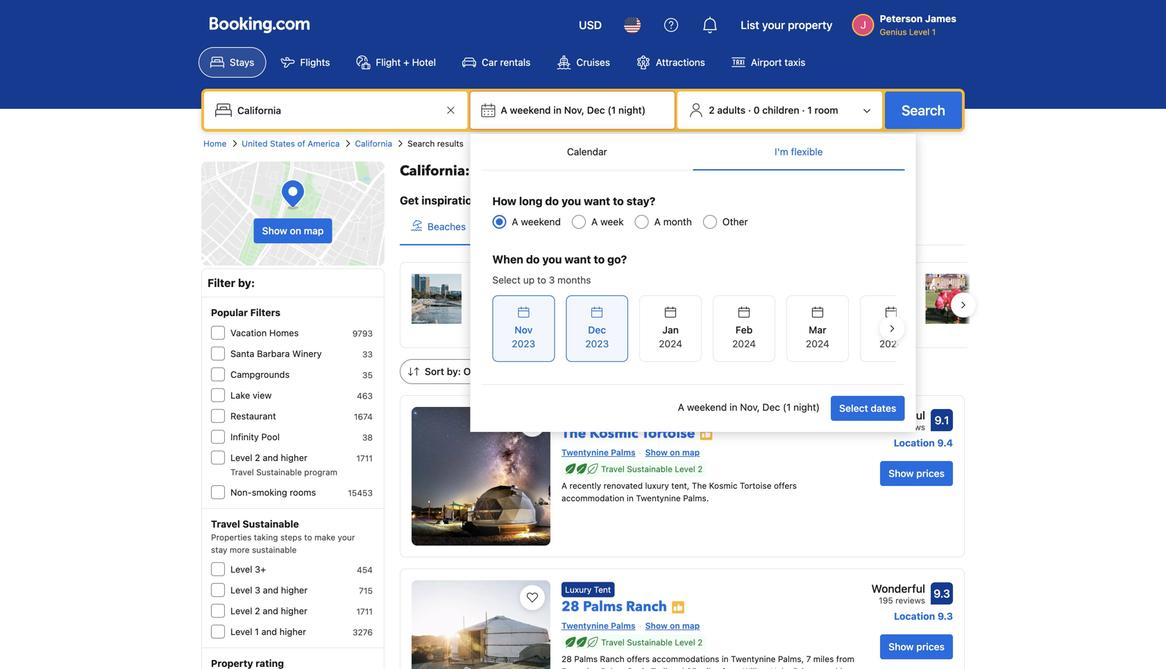 Task type: describe. For each thing, give the bounding box(es) containing it.
25
[[687, 668, 697, 670]]

1 level 2 and higher from the top
[[230, 453, 307, 463]]

travel sustainable level 2 for the kosmic tortoise
[[601, 465, 703, 475]]

usd button
[[571, 8, 610, 42]]

home
[[203, 139, 227, 149]]

car rentals link
[[451, 47, 542, 78]]

san
[[473, 276, 493, 289]]

search for search
[[902, 102, 946, 118]]

jan
[[662, 325, 679, 336]]

get
[[400, 194, 419, 207]]

2 up palms.
[[698, 465, 703, 475]]

search for search results
[[408, 139, 435, 149]]

wonderful for the kosmic tortoise
[[872, 409, 925, 422]]

scored 9.3 element
[[931, 583, 953, 605]]

hotel
[[412, 57, 436, 68]]

wonderful for 28 palms ranch
[[872, 583, 925, 596]]

location 9.3
[[894, 611, 953, 623]]

a left month
[[654, 216, 661, 228]]

flexible
[[791, 146, 823, 158]]

week
[[601, 216, 624, 228]]

picks
[[503, 366, 527, 378]]

map for the kosmic tortoise
[[682, 448, 700, 458]]

twentynine palms for 28 palms ranch
[[562, 622, 636, 631]]

nature for relax in nature • beaches • family- friendly
[[764, 292, 793, 303]]

level up tent, on the right of page
[[675, 465, 695, 475]]

santa barbara image
[[926, 274, 976, 324]]

by: for sort
[[447, 366, 461, 378]]

location for 28 palms ranch
[[894, 611, 935, 623]]

33
[[362, 350, 373, 360]]

cruises link
[[545, 47, 622, 78]]

when do you want to go?
[[492, 253, 627, 266]]

nov
[[515, 325, 533, 336]]

2 vertical spatial 1
[[255, 627, 259, 638]]

dates
[[871, 403, 897, 414]]

dec inside dec 2023
[[588, 325, 606, 336]]

level left 3+
[[230, 565, 252, 575]]

in inside "button"
[[532, 221, 540, 233]]

found
[[599, 162, 639, 181]]

1 vertical spatial night)
[[794, 402, 820, 414]]

your account menu peterson james genius level 1 element
[[852, 6, 962, 38]]

properties for 1403 properties
[[495, 312, 535, 321]]

night) inside button
[[619, 104, 646, 116]]

level up "accommodations"
[[675, 638, 695, 648]]

2024 for jan
[[659, 338, 682, 350]]

wonderful element for the kosmic tortoise
[[872, 408, 925, 424]]

prices for 28 palms ranch
[[917, 642, 945, 653]]

california:
[[400, 162, 470, 181]]

level down level 3+
[[230, 586, 252, 596]]

1 horizontal spatial from
[[836, 655, 855, 665]]

2 vertical spatial dec
[[763, 402, 780, 414]]

sustainable up trail
[[627, 638, 673, 648]]

infinity
[[230, 432, 259, 443]]

search results
[[408, 139, 464, 149]]

palms.
[[683, 494, 709, 504]]

1 vertical spatial you
[[542, 253, 562, 266]]

california link
[[355, 137, 392, 150]]

results
[[437, 139, 464, 149]]

rooms
[[290, 488, 316, 498]]

flight + hotel
[[376, 57, 436, 68]]

properties for 81 properties
[[739, 326, 779, 335]]

92
[[883, 423, 893, 433]]

palms inside 'luxury tent 28 palms ranch'
[[583, 598, 623, 617]]

the kosmic tortoise image
[[412, 408, 551, 546]]

travel down 'luxury tent 28 palms ranch'
[[601, 638, 625, 648]]

make
[[315, 533, 335, 543]]

santa
[[230, 349, 254, 359]]

location for the kosmic tortoise
[[894, 438, 935, 449]]

how long do you want to stay?
[[492, 195, 656, 208]]

1 vertical spatial a weekend in nov, dec (1 night)
[[678, 402, 820, 414]]

195
[[879, 596, 893, 606]]

0 vertical spatial want
[[584, 195, 610, 208]]

level down level 3 and higher
[[230, 627, 252, 638]]

region containing nov 2023
[[481, 290, 923, 368]]

california: 20,933 properties found
[[400, 162, 639, 181]]

1 vertical spatial want
[[565, 253, 591, 266]]

0 vertical spatial you
[[562, 195, 581, 208]]

i'm flexible
[[775, 146, 823, 158]]

recently
[[570, 481, 601, 491]]

1 vertical spatial nov,
[[740, 402, 760, 414]]

15453
[[348, 489, 373, 498]]

usd
[[579, 18, 602, 32]]

winery
[[292, 349, 322, 359]]

family- inside relax in nature • beaches • family- friendly
[[851, 292, 884, 303]]

7
[[806, 655, 811, 665]]

0 horizontal spatial miles
[[699, 668, 720, 670]]

stay?
[[627, 195, 656, 208]]

28 palms ranch image
[[412, 581, 551, 670]]

2 down infinity pool
[[255, 453, 260, 463]]

0 horizontal spatial kosmic
[[590, 425, 638, 444]]

kosmic inside a recently renovated luxury tent, the kosmic tortoise offers accommodation in twentynine palms.
[[709, 481, 738, 491]]

taking
[[254, 533, 278, 543]]

Where are you going? field
[[232, 98, 442, 123]]

level inside peterson james genius level 1
[[909, 27, 930, 37]]

in inside 28 palms ranch offers accommodations in twentynine palms, 7 miles from fortynine palms oasis trail and 25 miles from willow hole. private parkin
[[722, 655, 729, 665]]

2024 for apr
[[880, 338, 903, 350]]

on for 28 palms ranch
[[670, 622, 680, 631]]

(1 inside a weekend in nov, dec (1 night) button
[[608, 104, 616, 116]]

great outdoors button
[[663, 209, 769, 245]]

a up 'the kosmic tortoise'
[[678, 402, 685, 414]]

3 • from the left
[[796, 292, 800, 303]]

travel up the renovated
[[601, 465, 625, 475]]

the inside a recently renovated luxury tent, the kosmic tortoise offers accommodation in twentynine palms.
[[692, 481, 707, 491]]

a weekend
[[512, 216, 561, 228]]

ranch inside 28 palms ranch offers accommodations in twentynine palms, 7 miles from fortynine palms oasis trail and 25 miles from willow hole. private parkin
[[600, 655, 625, 665]]

show prices button for the kosmic tortoise
[[880, 462, 953, 487]]

show for show prices dropdown button associated with the kosmic tortoise
[[889, 468, 914, 480]]

tortoise inside the kosmic tortoise link
[[642, 425, 695, 444]]

steps
[[280, 533, 302, 543]]

palms down 'the kosmic tortoise'
[[611, 448, 636, 458]]

great
[[691, 221, 715, 233]]

sustainable inside travel sustainable properties taking steps to make your stay more sustainable
[[243, 519, 299, 530]]

in inside relax in nature • beaches • family- friendly
[[754, 292, 762, 303]]

4 • from the left
[[844, 292, 848, 303]]

for
[[482, 194, 497, 207]]

boating
[[597, 292, 631, 303]]

palms,
[[778, 655, 804, 665]]

monterey image
[[666, 274, 716, 324]]

level 1 and higher
[[230, 627, 306, 638]]

in inside a recently renovated luxury tent, the kosmic tortoise offers accommodation in twentynine palms.
[[627, 494, 634, 504]]

reviews for 28 palms ranch
[[896, 596, 925, 606]]

9.1
[[935, 414, 949, 427]]

select for select dates
[[839, 403, 868, 414]]

relax in nature
[[505, 221, 571, 233]]

list
[[741, 18, 759, 32]]

0 vertical spatial miles
[[813, 655, 834, 665]]

filter
[[208, 277, 235, 290]]

show for show on map "button"
[[262, 225, 287, 237]]

luxury
[[565, 586, 592, 595]]

show prices for the kosmic tortoise
[[889, 468, 945, 480]]

to right up
[[537, 275, 546, 286]]

81
[[727, 326, 736, 335]]

scored 9.1 element
[[931, 410, 953, 432]]

reviews for the kosmic tortoise
[[896, 423, 925, 433]]

a down 'how'
[[512, 216, 518, 228]]

1 inside peterson james genius level 1
[[932, 27, 936, 37]]

beaches inside relax in nature • beaches • family- friendly
[[803, 292, 841, 303]]

list your property
[[741, 18, 833, 32]]

states
[[270, 139, 295, 149]]

2 inside 'button'
[[709, 104, 715, 116]]

when
[[492, 253, 523, 266]]

1 vertical spatial 3
[[255, 586, 260, 596]]

1 inside 'button'
[[808, 104, 812, 116]]

nature for relax in nature
[[542, 221, 571, 233]]

flights link
[[269, 47, 342, 78]]

map for 28 palms ranch
[[682, 622, 700, 631]]

popular filters
[[211, 307, 281, 319]]

lake
[[230, 391, 250, 401]]

show prices button for 28 palms ranch
[[880, 635, 953, 660]]

outdoors
[[718, 221, 758, 233]]

0 vertical spatial do
[[545, 195, 559, 208]]

travel sustainable level 2 for 28 palms ranch
[[601, 638, 703, 648]]

prices for the kosmic tortoise
[[917, 468, 945, 480]]

filter by:
[[208, 277, 255, 290]]

2 • from the left
[[590, 292, 594, 303]]

romantic button
[[582, 209, 663, 245]]

apr 2024
[[880, 325, 903, 350]]

location 9.4
[[894, 438, 953, 449]]

wonderful 195 reviews
[[872, 583, 925, 606]]

next
[[526, 194, 550, 207]]

program
[[304, 468, 337, 478]]

0 horizontal spatial from
[[722, 668, 740, 670]]

palms left oasis
[[601, 668, 624, 670]]

long
[[519, 195, 543, 208]]

2 up level 1 and higher
[[255, 606, 260, 617]]

select dates
[[839, 403, 897, 414]]

tab list containing calendar
[[481, 134, 905, 171]]

car rentals
[[482, 57, 531, 68]]

calendar button
[[481, 134, 693, 170]]

2024 for feb
[[732, 338, 756, 350]]

america
[[308, 139, 340, 149]]

0 horizontal spatial the
[[562, 425, 586, 444]]

your inside travel sustainable properties taking steps to make your stay more sustainable
[[338, 533, 355, 543]]

restaurant
[[230, 411, 276, 422]]

a weekend in nov, dec (1 night) inside button
[[501, 104, 646, 116]]

2 vertical spatial weekend
[[687, 402, 727, 414]]



Task type: locate. For each thing, give the bounding box(es) containing it.
on for the kosmic tortoise
[[670, 448, 680, 458]]

show on map button
[[254, 219, 332, 244]]

you up select up to 3 months
[[542, 253, 562, 266]]

this property is part of our preferred partner program. it's committed to providing excellent service and good value. it'll pay us a higher commission if you make a booking. image for 28 palms ranch
[[671, 601, 685, 615]]

2024 down mar
[[806, 338, 830, 350]]

0 horizontal spatial offers
[[627, 655, 650, 665]]

travel sustainable level 2
[[601, 465, 703, 475], [601, 638, 703, 648]]

1 horizontal spatial tortoise
[[740, 481, 772, 491]]

1 horizontal spatial offers
[[774, 481, 797, 491]]

tent
[[594, 586, 611, 595]]

genius
[[880, 27, 907, 37]]

0 vertical spatial 1
[[932, 27, 936, 37]]

0 vertical spatial offers
[[774, 481, 797, 491]]

show prices button down location 9.4
[[880, 462, 953, 487]]

3276
[[353, 628, 373, 638]]

twentynine palms for the kosmic tortoise
[[562, 448, 636, 458]]

properties
[[526, 162, 596, 181], [495, 312, 535, 321], [739, 326, 779, 335]]

vacation homes
[[230, 328, 299, 338]]

a recently renovated luxury tent, the kosmic tortoise offers accommodation in twentynine palms.
[[562, 481, 797, 504]]

sustainable
[[252, 546, 297, 555]]

level 3+
[[230, 565, 266, 575]]

1 horizontal spatial nature
[[764, 292, 793, 303]]

0 vertical spatial a weekend in nov, dec (1 night)
[[501, 104, 646, 116]]

0 horizontal spatial 2023
[[512, 338, 535, 350]]

nov, inside a weekend in nov, dec (1 night) button
[[564, 104, 585, 116]]

show on map for the kosmic tortoise
[[645, 448, 700, 458]]

1 vertical spatial wonderful
[[872, 583, 925, 596]]

1 2023 from the left
[[512, 338, 535, 350]]

0 vertical spatial show on map
[[262, 225, 324, 237]]

a inside a recently renovated luxury tent, the kosmic tortoise offers accommodation in twentynine palms.
[[562, 481, 567, 491]]

relax in nature • beaches • family- friendly
[[727, 292, 884, 317]]

san diego beaches • family-friendly • boating
[[473, 276, 631, 303]]

1 left room
[[808, 104, 812, 116]]

to inside travel sustainable properties taking steps to make your stay more sustainable
[[304, 533, 312, 543]]

a down car rentals
[[501, 104, 507, 116]]

sustainable up non-smoking rooms
[[256, 468, 302, 478]]

1 • from the left
[[514, 292, 518, 303]]

palms down 'luxury tent 28 palms ranch'
[[611, 622, 636, 631]]

show prices down location 9.3
[[889, 642, 945, 653]]

0 vertical spatial show prices
[[889, 468, 945, 480]]

(1
[[608, 104, 616, 116], [783, 402, 791, 414]]

4 2024 from the left
[[880, 338, 903, 350]]

ranch left this property is part of our preferred partner program. it's committed to providing excellent service and good value. it'll pay us a higher commission if you make a booking. image
[[626, 598, 667, 617]]

1 travel sustainable level 2 from the top
[[601, 465, 703, 475]]

tab list containing beaches
[[400, 209, 965, 246]]

1 1711 from the top
[[356, 454, 373, 464]]

miles
[[813, 655, 834, 665], [699, 668, 720, 670]]

reviews inside wonderful 195 reviews
[[896, 596, 925, 606]]

san diego region
[[389, 257, 1163, 354]]

relax for relax in nature • beaches • family- friendly
[[727, 292, 751, 303]]

travel inside travel sustainable properties taking steps to make your stay more sustainable
[[211, 519, 240, 530]]

level 3 and higher
[[230, 586, 308, 596]]

offers inside 28 palms ranch offers accommodations in twentynine palms, 7 miles from fortynine palms oasis trail and 25 miles from willow hole. private parkin
[[627, 655, 650, 665]]

2 horizontal spatial 1
[[932, 27, 936, 37]]

your right list
[[762, 18, 785, 32]]

2024
[[659, 338, 682, 350], [732, 338, 756, 350], [806, 338, 830, 350], [880, 338, 903, 350]]

in inside button
[[554, 104, 562, 116]]

show prices down location 9.4
[[889, 468, 945, 480]]

28 inside 'luxury tent 28 palms ranch'
[[562, 598, 580, 617]]

your
[[762, 18, 785, 32], [500, 194, 524, 207], [338, 533, 355, 543]]

relax for relax in nature
[[505, 221, 529, 233]]

1 wonderful from the top
[[872, 409, 925, 422]]

1 reviews from the top
[[896, 423, 925, 433]]

california
[[355, 139, 392, 149]]

0 horizontal spatial nov,
[[564, 104, 585, 116]]

jan 2024
[[659, 325, 682, 350]]

beaches down 'inspiration'
[[428, 221, 466, 233]]

0 vertical spatial (1
[[608, 104, 616, 116]]

select
[[492, 275, 521, 286], [839, 403, 868, 414]]

2024 down feb
[[732, 338, 756, 350]]

fortynine
[[562, 668, 599, 670]]

1403 properties
[[473, 312, 535, 321]]

2 vertical spatial show on map
[[645, 622, 700, 631]]

twentynine
[[562, 448, 609, 458], [636, 494, 681, 504], [562, 622, 609, 631], [731, 655, 776, 665]]

family- inside san diego beaches • family-friendly • boating
[[521, 292, 554, 303]]

your inside main content
[[500, 194, 524, 207]]

1 horizontal spatial do
[[545, 195, 559, 208]]

1 horizontal spatial 3
[[549, 275, 555, 286]]

home link
[[203, 137, 227, 150]]

i'm
[[775, 146, 788, 158]]

•
[[514, 292, 518, 303], [590, 292, 594, 303], [796, 292, 800, 303], [844, 292, 848, 303]]

0 vertical spatial properties
[[526, 162, 596, 181]]

prices down location 9.3
[[917, 642, 945, 653]]

1 vertical spatial weekend
[[521, 216, 561, 228]]

how
[[492, 195, 517, 208]]

beaches inside button
[[428, 221, 466, 233]]

2 travel sustainable level 2 from the top
[[601, 638, 703, 648]]

1 vertical spatial twentynine palms
[[562, 622, 636, 631]]

in
[[554, 104, 562, 116], [532, 221, 540, 233], [754, 292, 762, 303], [730, 402, 738, 414], [627, 494, 634, 504], [722, 655, 729, 665]]

0 horizontal spatial a weekend in nov, dec (1 night)
[[501, 104, 646, 116]]

1 horizontal spatial a weekend in nov, dec (1 night)
[[678, 402, 820, 414]]

2 twentynine palms from the top
[[562, 622, 636, 631]]

show inside "button"
[[262, 225, 287, 237]]

2 vertical spatial map
[[682, 622, 700, 631]]

property
[[788, 18, 833, 32]]

1 vertical spatial dec
[[588, 325, 606, 336]]

lake view
[[230, 391, 272, 401]]

0 vertical spatial tab list
[[481, 134, 905, 171]]

nature up 81 properties
[[764, 292, 793, 303]]

1 horizontal spatial 2023
[[585, 338, 609, 350]]

on inside "button"
[[290, 225, 301, 237]]

select for select up to 3 months
[[492, 275, 521, 286]]

2 level 2 and higher from the top
[[230, 606, 307, 617]]

flight + hotel link
[[345, 47, 448, 78]]

do up up
[[526, 253, 540, 266]]

offers inside a recently renovated luxury tent, the kosmic tortoise offers accommodation in twentynine palms.
[[774, 481, 797, 491]]

from right 7
[[836, 655, 855, 665]]

1 vertical spatial level 2 and higher
[[230, 606, 307, 617]]

this property is part of our preferred partner program. it's committed to providing excellent service and good value. it'll pay us a higher commission if you make a booking. image for the kosmic tortoise
[[700, 428, 713, 442]]

0 vertical spatial map
[[304, 225, 324, 237]]

from left willow
[[722, 668, 740, 670]]

1 vertical spatial 28
[[562, 655, 572, 665]]

show for 28 palms ranch's show prices dropdown button
[[889, 642, 914, 653]]

2 left adults
[[709, 104, 715, 116]]

1 vertical spatial from
[[722, 668, 740, 670]]

1 prices from the top
[[917, 468, 945, 480]]

nov,
[[564, 104, 585, 116], [740, 402, 760, 414]]

1
[[932, 27, 936, 37], [808, 104, 812, 116], [255, 627, 259, 638]]

3 down 3+
[[255, 586, 260, 596]]

you
[[562, 195, 581, 208], [542, 253, 562, 266]]

flight
[[376, 57, 401, 68]]

travel up properties
[[211, 519, 240, 530]]

weekend
[[510, 104, 551, 116], [521, 216, 561, 228], [687, 402, 727, 414]]

2 · from the left
[[802, 104, 805, 116]]

1 vertical spatial relax
[[727, 292, 751, 303]]

travel sustainable properties taking steps to make your stay more sustainable
[[211, 519, 355, 555]]

this property is part of our preferred partner program. it's committed to providing excellent service and good value. it'll pay us a higher commission if you make a booking. image
[[700, 428, 713, 442], [700, 428, 713, 442], [671, 601, 685, 615]]

0 vertical spatial 28
[[562, 598, 580, 617]]

1 horizontal spatial by:
[[447, 366, 461, 378]]

twentynine inside 28 palms ranch offers accommodations in twentynine palms, 7 miles from fortynine palms oasis trail and 25 miles from willow hole. private parkin
[[731, 655, 776, 665]]

to up week
[[613, 195, 624, 208]]

9.3 up location 9.3
[[934, 588, 950, 601]]

1 show prices from the top
[[889, 468, 945, 480]]

family- down select up to 3 months
[[521, 292, 554, 303]]

0 horizontal spatial by:
[[238, 277, 255, 290]]

1 vertical spatial 9.3
[[938, 611, 953, 623]]

main content
[[389, 162, 1163, 670]]

a left week
[[591, 216, 598, 228]]

apr
[[883, 325, 900, 336]]

wonderful up 195
[[872, 583, 925, 596]]

feb 2024
[[732, 325, 756, 350]]

level
[[909, 27, 930, 37], [230, 453, 252, 463], [675, 465, 695, 475], [230, 565, 252, 575], [230, 586, 252, 596], [230, 606, 252, 617], [230, 627, 252, 638], [675, 638, 695, 648]]

children
[[762, 104, 800, 116]]

1 vertical spatial tortoise
[[740, 481, 772, 491]]

nature inside "button"
[[542, 221, 571, 233]]

1 family- from the left
[[521, 292, 554, 303]]

nature
[[542, 221, 571, 233], [764, 292, 793, 303]]

1 vertical spatial properties
[[495, 312, 535, 321]]

0 vertical spatial 9.3
[[934, 588, 950, 601]]

search results updated. california: 20,933 properties found. element
[[400, 162, 965, 181]]

1 horizontal spatial nov,
[[740, 402, 760, 414]]

20,933
[[473, 162, 522, 181]]

wonderful
[[872, 409, 925, 422], [872, 583, 925, 596]]

location down wonderful 195 reviews at right
[[894, 611, 935, 623]]

1 twentynine palms from the top
[[562, 448, 636, 458]]

taxis
[[785, 57, 806, 68]]

select left dates
[[839, 403, 868, 414]]

relax up feb
[[727, 292, 751, 303]]

beaches button
[[400, 209, 477, 245]]

location down wonderful 92 reviews
[[894, 438, 935, 449]]

1 vertical spatial (1
[[783, 402, 791, 414]]

level up level 1 and higher
[[230, 606, 252, 617]]

1 horizontal spatial friendly
[[727, 306, 761, 317]]

peterson james genius level 1
[[880, 13, 957, 37]]

night) up calendar button
[[619, 104, 646, 116]]

nature inside relax in nature • beaches • family- friendly
[[764, 292, 793, 303]]

want up "months"
[[565, 253, 591, 266]]

1 28 from the top
[[562, 598, 580, 617]]

1 vertical spatial miles
[[699, 668, 720, 670]]

2 horizontal spatial beaches
[[803, 292, 841, 303]]

willow
[[743, 668, 768, 670]]

1674
[[354, 412, 373, 422]]

1 vertical spatial friendly
[[727, 306, 761, 317]]

2 2023 from the left
[[585, 338, 609, 350]]

select down the when
[[492, 275, 521, 286]]

9.3 down scored 9.3 element
[[938, 611, 953, 623]]

friendly inside relax in nature • beaches • family- friendly
[[727, 306, 761, 317]]

1 vertical spatial prices
[[917, 642, 945, 653]]

tab list inside main content
[[400, 209, 965, 246]]

wonderful element for 28 palms ranch
[[872, 581, 925, 598]]

trail
[[651, 668, 668, 670]]

show prices for 28 palms ranch
[[889, 642, 945, 653]]

feb
[[736, 325, 753, 336]]

0 vertical spatial weekend
[[510, 104, 551, 116]]

mar
[[809, 325, 827, 336]]

1 horizontal spatial kosmic
[[709, 481, 738, 491]]

the kosmic tortoise link
[[562, 408, 855, 444]]

2 1711 from the top
[[356, 607, 373, 617]]

a left recently
[[562, 481, 567, 491]]

1 vertical spatial do
[[526, 253, 540, 266]]

great outdoors
[[691, 221, 758, 233]]

non-
[[230, 488, 252, 498]]

0 vertical spatial 3
[[549, 275, 555, 286]]

miles right 25 on the right bottom of the page
[[699, 668, 720, 670]]

show on map for 28 palms ranch
[[645, 622, 700, 631]]

28 up fortynine
[[562, 655, 572, 665]]

kosmic up the renovated
[[590, 425, 638, 444]]

luxury tent 28 palms ranch
[[562, 586, 667, 617]]

map inside "button"
[[304, 225, 324, 237]]

weekend inside button
[[510, 104, 551, 116]]

friendly inside san diego beaches • family-friendly • boating
[[554, 292, 587, 303]]

nature down the trip
[[542, 221, 571, 233]]

2023 for nov
[[512, 338, 535, 350]]

2 2024 from the left
[[732, 338, 756, 350]]

0 horizontal spatial night)
[[619, 104, 646, 116]]

family- up apr
[[851, 292, 884, 303]]

your right for
[[500, 194, 524, 207]]

our
[[464, 366, 481, 378]]

airport taxis
[[751, 57, 806, 68]]

1 horizontal spatial night)
[[794, 402, 820, 414]]

twentynine inside a recently renovated luxury tent, the kosmic tortoise offers accommodation in twentynine palms.
[[636, 494, 681, 504]]

0 horizontal spatial 1
[[255, 627, 259, 638]]

friendly up feb
[[727, 306, 761, 317]]

the up palms.
[[692, 481, 707, 491]]

beaches inside san diego beaches • family-friendly • boating
[[473, 292, 511, 303]]

1 vertical spatial search
[[408, 139, 435, 149]]

properties
[[211, 533, 252, 543]]

0 vertical spatial 1711
[[356, 454, 373, 464]]

1 horizontal spatial miles
[[813, 655, 834, 665]]

0 horizontal spatial your
[[338, 533, 355, 543]]

3 2024 from the left
[[806, 338, 830, 350]]

1 show prices button from the top
[[880, 462, 953, 487]]

1 horizontal spatial your
[[500, 194, 524, 207]]

the up recently
[[562, 425, 586, 444]]

level down infinity
[[230, 453, 252, 463]]

travel sustainable level 2 up luxury
[[601, 465, 703, 475]]

relax down 'how'
[[505, 221, 529, 233]]

1 down level 3 and higher
[[255, 627, 259, 638]]

luxury
[[645, 481, 669, 491]]

2024 for mar
[[806, 338, 830, 350]]

0 vertical spatial tortoise
[[642, 425, 695, 444]]

reviews inside wonderful 92 reviews
[[896, 423, 925, 433]]

0 vertical spatial wonderful element
[[872, 408, 925, 424]]

san diego image
[[412, 274, 462, 324]]

i'm flexible button
[[693, 134, 905, 170]]

2 up 28 palms ranch offers accommodations in twentynine palms, 7 miles from fortynine palms oasis trail and 25 miles from willow hole. private parkin
[[698, 638, 703, 648]]

beaches down san
[[473, 292, 511, 303]]

relax
[[505, 221, 529, 233], [727, 292, 751, 303]]

search inside button
[[902, 102, 946, 118]]

united states of america link
[[242, 137, 340, 150]]

2 prices from the top
[[917, 642, 945, 653]]

1 vertical spatial offers
[[627, 655, 650, 665]]

go?
[[607, 253, 627, 266]]

twentynine palms down 'the kosmic tortoise'
[[562, 448, 636, 458]]

to left go?
[[594, 253, 605, 266]]

vacation
[[230, 328, 267, 338]]

relax inside relax in nature • beaches • family- friendly
[[727, 292, 751, 303]]

3 down when do you want to go?
[[549, 275, 555, 286]]

2 28 from the top
[[562, 655, 572, 665]]

2 family- from the left
[[851, 292, 884, 303]]

1 vertical spatial ranch
[[600, 655, 625, 665]]

1 vertical spatial reviews
[[896, 596, 925, 606]]

0 horizontal spatial ranch
[[600, 655, 625, 665]]

wonderful element
[[872, 408, 925, 424], [872, 581, 925, 598]]

view
[[253, 391, 272, 401]]

0 vertical spatial travel sustainable level 2
[[601, 465, 703, 475]]

1 horizontal spatial family-
[[851, 292, 884, 303]]

palms up fortynine
[[574, 655, 598, 665]]

0 vertical spatial kosmic
[[590, 425, 638, 444]]

ranch down 'luxury tent 28 palms ranch'
[[600, 655, 625, 665]]

oasis
[[627, 668, 649, 670]]

1 vertical spatial by:
[[447, 366, 461, 378]]

main content containing california: 20,933 properties found
[[389, 162, 1163, 670]]

2 wonderful from the top
[[872, 583, 925, 596]]

by: right filter
[[238, 277, 255, 290]]

sustainable up luxury
[[627, 465, 673, 475]]

trip
[[553, 194, 572, 207]]

0 horizontal spatial select
[[492, 275, 521, 286]]

relax inside relax in nature "button"
[[505, 221, 529, 233]]

1 wonderful element from the top
[[872, 408, 925, 424]]

travel up non-
[[230, 468, 254, 478]]

a month
[[654, 216, 692, 228]]

sort by: our top picks
[[425, 366, 527, 378]]

by: for filter
[[238, 277, 255, 290]]

reviews up location 9.4
[[896, 423, 925, 433]]

romantic
[[610, 221, 652, 233]]

a weekend in nov, dec (1 night)
[[501, 104, 646, 116], [678, 402, 820, 414]]

select inside select dates button
[[839, 403, 868, 414]]

28 inside 28 palms ranch offers accommodations in twentynine palms, 7 miles from fortynine palms oasis trail and 25 miles from willow hole. private parkin
[[562, 655, 572, 665]]

1 vertical spatial kosmic
[[709, 481, 738, 491]]

2 adults · 0 children · 1 room
[[709, 104, 838, 116]]

2 reviews from the top
[[896, 596, 925, 606]]

0 vertical spatial the
[[562, 425, 586, 444]]

this property is part of our preferred partner program. it's committed to providing excellent service and good value. it'll pay us a higher commission if you make a booking. image
[[671, 601, 685, 615]]

region
[[481, 290, 923, 368]]

0 horizontal spatial relax
[[505, 221, 529, 233]]

want up a week
[[584, 195, 610, 208]]

1 vertical spatial select
[[839, 403, 868, 414]]

2 show prices button from the top
[[880, 635, 953, 660]]

tortoise inside a recently renovated luxury tent, the kosmic tortoise offers accommodation in twentynine palms.
[[740, 481, 772, 491]]

dec 2023
[[585, 325, 609, 350]]

2 show prices from the top
[[889, 642, 945, 653]]

tab list
[[481, 134, 905, 171], [400, 209, 965, 246]]

to
[[613, 195, 624, 208], [594, 253, 605, 266], [537, 275, 546, 286], [304, 533, 312, 543]]

do
[[545, 195, 559, 208], [526, 253, 540, 266]]

booking.com image
[[210, 17, 310, 33]]

0 horizontal spatial friendly
[[554, 292, 587, 303]]

0 vertical spatial relax
[[505, 221, 529, 233]]

mar 2024
[[806, 325, 830, 350]]

1 vertical spatial travel sustainable level 2
[[601, 638, 703, 648]]

1711 down '715'
[[356, 607, 373, 617]]

twentynine palms down 'luxury tent 28 palms ranch'
[[562, 622, 636, 631]]

ranch inside 'luxury tent 28 palms ranch'
[[626, 598, 667, 617]]

1 down james
[[932, 27, 936, 37]]

2023 down boating in the top of the page
[[585, 338, 609, 350]]

1 vertical spatial show prices
[[889, 642, 945, 653]]

properties up nov
[[495, 312, 535, 321]]

travel sustainable level 2 up trail
[[601, 638, 703, 648]]

1 vertical spatial map
[[682, 448, 700, 458]]

popular
[[211, 307, 248, 319]]

travel
[[601, 465, 625, 475], [230, 468, 254, 478], [211, 519, 240, 530], [601, 638, 625, 648]]

beaches up mar
[[803, 292, 841, 303]]

0 vertical spatial dec
[[587, 104, 605, 116]]

1 2024 from the left
[[659, 338, 682, 350]]

properties right 81
[[739, 326, 779, 335]]

miles right 7
[[813, 655, 834, 665]]

0 horizontal spatial search
[[408, 139, 435, 149]]

prices down location 9.4
[[917, 468, 945, 480]]

sustainable
[[627, 465, 673, 475], [256, 468, 302, 478], [243, 519, 299, 530], [627, 638, 673, 648]]

· left 0
[[748, 104, 751, 116]]

family-
[[521, 292, 554, 303], [851, 292, 884, 303]]

accommodations
[[652, 655, 719, 665]]

2 wonderful element from the top
[[872, 581, 925, 598]]

0 vertical spatial wonderful
[[872, 409, 925, 422]]

0 vertical spatial twentynine palms
[[562, 448, 636, 458]]

0 vertical spatial nov,
[[564, 104, 585, 116]]

+
[[403, 57, 410, 68]]

show prices button down location 9.3
[[880, 635, 953, 660]]

0 vertical spatial ranch
[[626, 598, 667, 617]]

2023 for dec
[[585, 338, 609, 350]]

dec inside a weekend in nov, dec (1 night) button
[[587, 104, 605, 116]]

show on map inside "button"
[[262, 225, 324, 237]]

travel sustainable program
[[230, 468, 337, 478]]

0 vertical spatial your
[[762, 18, 785, 32]]

level 2 and higher
[[230, 453, 307, 463], [230, 606, 307, 617]]

1 horizontal spatial select
[[839, 403, 868, 414]]

1 horizontal spatial (1
[[783, 402, 791, 414]]

1 vertical spatial wonderful element
[[872, 581, 925, 598]]

1 · from the left
[[748, 104, 751, 116]]

you right the next
[[562, 195, 581, 208]]

properties inside "search results updated. california: 20,933 properties found." element
[[526, 162, 596, 181]]

kosmic right tent, on the right of page
[[709, 481, 738, 491]]

1 vertical spatial 1711
[[356, 607, 373, 617]]

and inside 28 palms ranch offers accommodations in twentynine palms, 7 miles from fortynine palms oasis trail and 25 miles from willow hole. private parkin
[[670, 668, 684, 670]]

friendly down "months"
[[554, 292, 587, 303]]

a inside button
[[501, 104, 507, 116]]

1711 down 38
[[356, 454, 373, 464]]

by: left the our
[[447, 366, 461, 378]]

to left make
[[304, 533, 312, 543]]

higher
[[281, 453, 307, 463], [281, 586, 308, 596], [281, 606, 307, 617], [280, 627, 306, 638]]

level down peterson
[[909, 27, 930, 37]]

your right make
[[338, 533, 355, 543]]

2024 down apr
[[880, 338, 903, 350]]

2023 down nov
[[512, 338, 535, 350]]

level 2 and higher down level 3 and higher
[[230, 606, 307, 617]]



Task type: vqa. For each thing, say whether or not it's contained in the screenshot.
WONDERFUL 195 REVIEWS
yes



